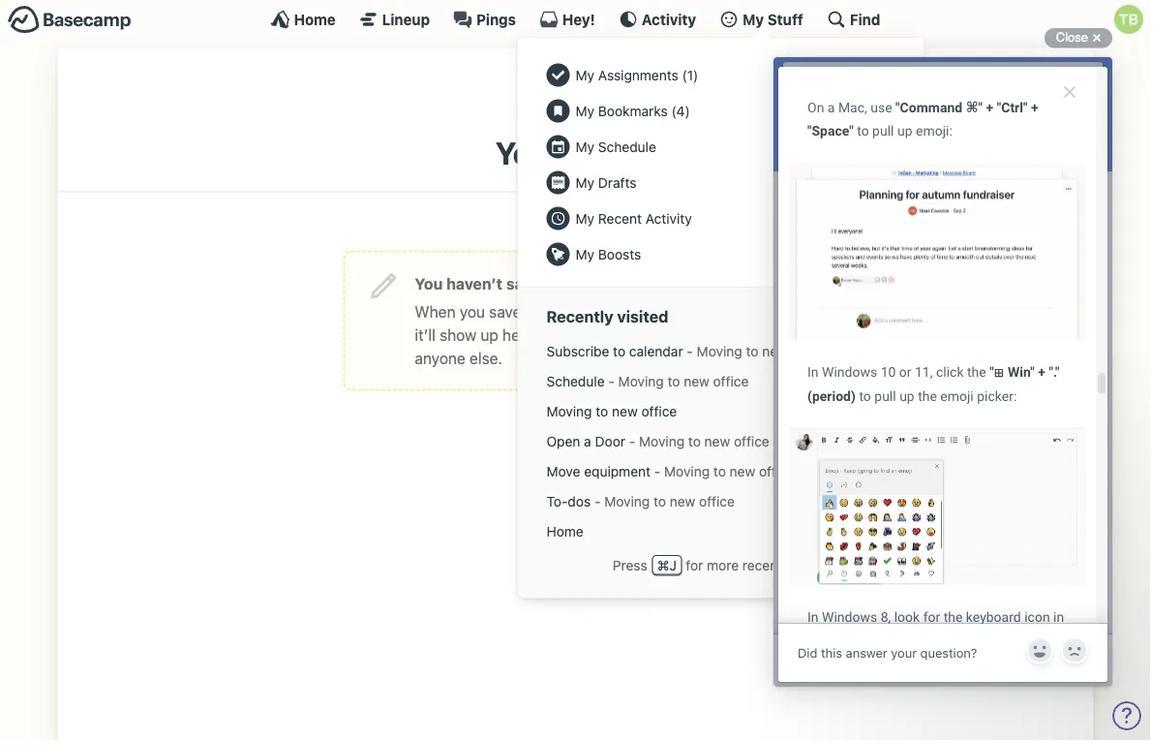 Task type: locate. For each thing, give the bounding box(es) containing it.
your
[[496, 135, 561, 171], [542, 325, 574, 344]]

drafts inside my drafts link
[[598, 174, 637, 190]]

schedule down subscribe
[[547, 373, 605, 389]]

to right visible
[[717, 325, 731, 344]]

to inside you haven't saved any drafts yet when you save a message or document as a draft, it'll show up here. your drafts aren't visible to anyone else.
[[717, 325, 731, 344]]

a right as
[[719, 302, 727, 321]]

to down the subscribe to calendar - moving to new office
[[668, 373, 680, 389]]

saved
[[506, 274, 551, 292]]

tim burton image right close button
[[1115, 5, 1144, 34]]

-
[[687, 343, 693, 359], [609, 373, 615, 389], [629, 433, 636, 449], [655, 463, 661, 479], [595, 493, 601, 509]]

new
[[763, 343, 788, 359], [684, 373, 710, 389], [612, 403, 638, 419], [705, 433, 731, 449], [730, 463, 756, 479], [670, 493, 696, 509]]

my up any
[[576, 246, 595, 262]]

you
[[460, 302, 485, 321]]

my down your drafts
[[576, 174, 595, 190]]

open
[[547, 433, 581, 449]]

activity right recent
[[646, 210, 692, 226]]

my stuff
[[743, 11, 804, 28]]

drafts up or
[[585, 274, 631, 292]]

equipment
[[584, 463, 651, 479]]

moving down equipment
[[605, 493, 650, 509]]

2 horizontal spatial a
[[719, 302, 727, 321]]

recently visited
[[547, 307, 669, 326]]

1 vertical spatial activity
[[646, 210, 692, 226]]

drafts down or
[[578, 325, 620, 344]]

draft,
[[731, 302, 769, 321]]

calendar
[[630, 343, 684, 359]]

my for my bookmarks (4)
[[576, 103, 595, 119]]

moving
[[697, 343, 743, 359], [619, 373, 664, 389], [547, 403, 592, 419], [639, 433, 685, 449], [665, 463, 710, 479], [605, 493, 650, 509]]

tim burton image
[[1115, 5, 1144, 34], [545, 68, 607, 130]]

1 horizontal spatial home
[[547, 523, 584, 539]]

my left assignments
[[576, 67, 595, 83]]

my up my drafts
[[576, 139, 595, 155]]

my up your drafts
[[576, 103, 595, 119]]

0 vertical spatial home link
[[271, 10, 336, 29]]

0 vertical spatial drafts
[[567, 135, 656, 171]]

lineup link
[[359, 10, 430, 29]]

home link
[[271, 10, 336, 29], [537, 516, 905, 546]]

my for my recent activity
[[576, 210, 595, 226]]

move
[[547, 463, 581, 479]]

or
[[605, 302, 620, 321]]

my drafts
[[576, 174, 637, 190]]

my for my schedule
[[576, 139, 595, 155]]

(4)
[[672, 103, 690, 119]]

- down "open a door - moving to new office"
[[655, 463, 661, 479]]

0 horizontal spatial tim burton image
[[545, 68, 607, 130]]

when
[[415, 302, 456, 321]]

aren't
[[624, 325, 664, 344]]

office
[[792, 343, 828, 359], [713, 373, 749, 389], [642, 403, 677, 419], [734, 433, 770, 449], [759, 463, 795, 479], [700, 493, 735, 509]]

a inside recently visited pages element
[[584, 433, 592, 449]]

0 vertical spatial drafts
[[585, 274, 631, 292]]

home inside recently visited pages element
[[547, 523, 584, 539]]

your down message
[[542, 325, 574, 344]]

1 horizontal spatial home link
[[537, 516, 905, 546]]

to down moving to new office link
[[714, 463, 726, 479]]

move equipment - moving to new office
[[547, 463, 795, 479]]

it'll
[[415, 325, 436, 344]]

my inside popup button
[[743, 11, 764, 28]]

home
[[294, 11, 336, 28], [547, 523, 584, 539]]

activity up (1)
[[642, 11, 697, 28]]

- right the "calendar"
[[687, 343, 693, 359]]

my stuff button
[[720, 10, 804, 29]]

pings
[[477, 11, 516, 28]]

1 vertical spatial tim burton image
[[545, 68, 607, 130]]

here.
[[503, 325, 538, 344]]

home link up more
[[537, 516, 905, 546]]

j
[[670, 557, 677, 573]]

find
[[850, 11, 881, 28]]

drafts up my drafts
[[567, 135, 656, 171]]

your left my schedule
[[496, 135, 561, 171]]

drafts
[[585, 274, 631, 292], [578, 325, 620, 344]]

my
[[743, 11, 764, 28], [576, 67, 595, 83], [576, 103, 595, 119], [576, 139, 595, 155], [576, 174, 595, 190], [576, 210, 595, 226], [576, 246, 595, 262]]

1 vertical spatial schedule
[[547, 373, 605, 389]]

to-
[[547, 493, 568, 509]]

my for my boosts
[[576, 246, 595, 262]]

a
[[526, 302, 534, 321], [719, 302, 727, 321], [584, 433, 592, 449]]

pings button
[[453, 10, 516, 29]]

a left door
[[584, 433, 592, 449]]

1 vertical spatial home
[[547, 523, 584, 539]]

boosts
[[598, 246, 641, 262]]

home left lineup link
[[294, 11, 336, 28]]

switch accounts image
[[8, 5, 132, 35]]

drafts
[[567, 135, 656, 171], [598, 174, 637, 190]]

to up move equipment - moving to new office
[[689, 433, 701, 449]]

1 vertical spatial your
[[542, 325, 574, 344]]

any
[[554, 274, 581, 292]]

drafts down my schedule
[[598, 174, 637, 190]]

to
[[717, 325, 731, 344], [613, 343, 626, 359], [746, 343, 759, 359], [668, 373, 680, 389], [596, 403, 609, 419], [689, 433, 701, 449], [714, 463, 726, 479], [654, 493, 666, 509]]

0 vertical spatial schedule
[[598, 139, 657, 155]]

dos
[[568, 493, 591, 509]]

1 horizontal spatial a
[[584, 433, 592, 449]]

bookmarks
[[598, 103, 668, 119]]

hey! button
[[539, 10, 596, 29]]

my left stuff
[[743, 11, 764, 28]]

to down move equipment - moving to new office
[[654, 493, 666, 509]]

my for my drafts
[[576, 174, 595, 190]]

close button
[[1045, 26, 1113, 49]]

moving down as
[[697, 343, 743, 359]]

my recent activity
[[576, 210, 692, 226]]

schedule
[[598, 139, 657, 155], [547, 373, 605, 389]]

tim burton image up your drafts
[[545, 68, 607, 130]]

0 vertical spatial activity
[[642, 11, 697, 28]]

moving to new office
[[547, 403, 677, 419]]

home down to-
[[547, 523, 584, 539]]

activity
[[642, 11, 697, 28], [646, 210, 692, 226]]

drafts for my drafts
[[598, 174, 637, 190]]

home link left lineup link
[[271, 10, 336, 29]]

hey!
[[563, 11, 596, 28]]

0 vertical spatial tim burton image
[[1115, 5, 1144, 34]]

my for my stuff
[[743, 11, 764, 28]]

1 horizontal spatial tim burton image
[[1115, 5, 1144, 34]]

1 vertical spatial drafts
[[598, 174, 637, 190]]

my boosts
[[576, 246, 641, 262]]

history
[[787, 557, 829, 573]]

a right save
[[526, 302, 534, 321]]

- right dos at bottom
[[595, 493, 601, 509]]

my assignments (1)
[[576, 67, 699, 83]]

moving down "open a door - moving to new office"
[[665, 463, 710, 479]]

you haven't saved any drafts yet when you save a message or document as a draft, it'll show up here. your drafts aren't visible to anyone else.
[[415, 274, 769, 367]]

cross small image
[[1086, 26, 1109, 49], [1086, 26, 1109, 49]]

my left recent
[[576, 210, 595, 226]]

schedule down my bookmarks (4)
[[598, 139, 657, 155]]

to-dos - moving to new office
[[547, 493, 735, 509]]

my stuff element
[[537, 57, 905, 272]]

my recent activity link
[[537, 201, 905, 236]]

your drafts
[[496, 135, 656, 171]]

0 horizontal spatial home
[[294, 11, 336, 28]]



Task type: vqa. For each thing, say whether or not it's contained in the screenshot.
the bottommost home link
yes



Task type: describe. For each thing, give the bounding box(es) containing it.
press
[[613, 557, 648, 573]]

1 vertical spatial drafts
[[578, 325, 620, 344]]

activity inside my recent activity link
[[646, 210, 692, 226]]

(1)
[[682, 67, 699, 83]]

show
[[440, 325, 477, 344]]

schedule inside recently visited pages element
[[547, 373, 605, 389]]

0 horizontal spatial a
[[526, 302, 534, 321]]

to down recently visited
[[613, 343, 626, 359]]

you
[[415, 274, 443, 292]]

open a door - moving to new office
[[547, 433, 770, 449]]

subscribe to calendar - moving to new office
[[547, 343, 828, 359]]

recently visited pages element
[[537, 336, 905, 546]]

document
[[624, 302, 695, 321]]

your inside you haven't saved any drafts yet when you save a message or document as a draft, it'll show up here. your drafts aren't visible to anyone else.
[[542, 325, 574, 344]]

message
[[538, 302, 601, 321]]

door
[[595, 433, 626, 449]]

more
[[707, 557, 739, 573]]

recent
[[598, 210, 642, 226]]

- up moving to new office
[[609, 373, 615, 389]]

else.
[[470, 349, 503, 367]]

schedule - moving to new office
[[547, 373, 749, 389]]

assignments
[[598, 67, 679, 83]]

my bookmarks (4)
[[576, 103, 690, 119]]

for
[[686, 557, 704, 573]]

my schedule
[[576, 139, 657, 155]]

⌘ j for more recent history
[[658, 557, 829, 573]]

yet
[[634, 274, 658, 292]]

activity inside activity link
[[642, 11, 697, 28]]

0 vertical spatial home
[[294, 11, 336, 28]]

moving to new office link
[[537, 396, 905, 426]]

visible
[[668, 325, 713, 344]]

main element
[[0, 0, 1152, 598]]

lineup
[[382, 11, 430, 28]]

0 vertical spatial your
[[496, 135, 561, 171]]

moving up open
[[547, 403, 592, 419]]

my for my assignments (1)
[[576, 67, 595, 83]]

0 horizontal spatial home link
[[271, 10, 336, 29]]

activity link
[[619, 10, 697, 29]]

drafts for your drafts
[[567, 135, 656, 171]]

my schedule link
[[537, 129, 905, 165]]

- right door
[[629, 433, 636, 449]]

to up door
[[596, 403, 609, 419]]

my drafts link
[[537, 165, 905, 201]]

as
[[699, 302, 715, 321]]

stuff
[[768, 11, 804, 28]]

haven't
[[447, 274, 503, 292]]

visited
[[618, 307, 669, 326]]

my boosts link
[[537, 236, 905, 272]]

save
[[489, 302, 521, 321]]

recent
[[743, 557, 783, 573]]

moving up move equipment - moving to new office
[[639, 433, 685, 449]]

⌘
[[658, 557, 670, 573]]

moving down the "calendar"
[[619, 373, 664, 389]]

schedule inside my schedule link
[[598, 139, 657, 155]]

recently
[[547, 307, 614, 326]]

to down the draft,
[[746, 343, 759, 359]]

subscribe
[[547, 343, 610, 359]]

anyone
[[415, 349, 466, 367]]

up
[[481, 325, 499, 344]]

1 vertical spatial home link
[[537, 516, 905, 546]]

find button
[[827, 10, 881, 29]]

close
[[1057, 30, 1089, 45]]



